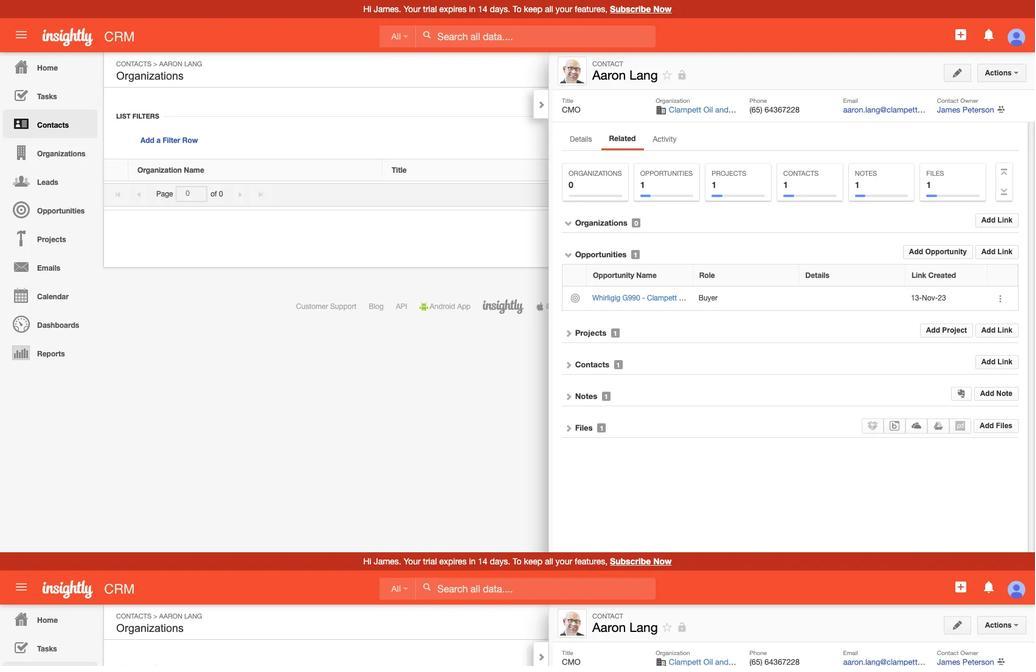 Task type: vqa. For each thing, say whether or not it's contained in the screenshot.
Leads
yes



Task type: describe. For each thing, give the bounding box(es) containing it.
related
[[609, 134, 636, 143]]

clampett inside row
[[647, 294, 677, 302]]

organizations up leads link at the top of page
[[37, 149, 85, 158]]

chevron right image for files
[[565, 424, 573, 432]]

filter
[[163, 136, 180, 145]]

1 horizontal spatial lang
[[630, 68, 658, 82]]

add a filter row link
[[141, 136, 198, 145]]

add for add files button
[[980, 422, 994, 430]]

android app
[[430, 302, 471, 311]]

android app link
[[420, 302, 471, 311]]

1 horizontal spatial of
[[618, 302, 625, 311]]

contact for contact
[[593, 60, 624, 68]]

clampett oil and gas, singapore
[[669, 105, 786, 114]]

organizations down the organizations 0
[[575, 218, 628, 228]]

role
[[699, 271, 715, 280]]

data processing addendum link
[[721, 302, 812, 311]]

details for role
[[806, 271, 830, 280]]

0 vertical spatial singapore
[[750, 105, 786, 114]]

page
[[156, 190, 173, 198]]

row
[[182, 136, 198, 145]]

1 horizontal spatial contacts link
[[116, 60, 152, 68]]

buyer
[[699, 294, 718, 302]]

notifications image
[[982, 27, 996, 42]]

1 horizontal spatial projects
[[575, 328, 607, 338]]

notes for notes
[[575, 391, 598, 401]]

privacy policy link
[[663, 302, 709, 311]]

chevron right image left title cmo
[[537, 100, 546, 109]]

contacts > aaron lang organizations
[[116, 60, 202, 82]]

iphone app link
[[536, 302, 584, 311]]

details inside details link
[[570, 135, 592, 144]]

0 vertical spatial of
[[211, 190, 217, 198]]

title cmo
[[562, 97, 581, 114]]

opportunities 1
[[640, 170, 693, 190]]

add link button up add note in the right of the page
[[976, 355, 1019, 369]]

details for title
[[646, 165, 670, 175]]

policy
[[689, 302, 709, 311]]

0 vertical spatial projects
[[712, 170, 747, 177]]

all
[[545, 4, 554, 14]]

singapore inside row
[[722, 294, 755, 302]]

no items to display
[[931, 190, 994, 198]]

owner
[[961, 97, 979, 104]]

add note
[[981, 389, 1013, 398]]

a
[[157, 136, 161, 145]]

add for add link 'button' under display in the right of the page
[[982, 216, 996, 225]]

1 down terms of service
[[617, 361, 620, 369]]

dashboards
[[37, 321, 79, 330]]

james peterson
[[937, 105, 995, 114]]

aaron.lang@clampett.com link
[[844, 105, 936, 114]]

(65)
[[750, 105, 763, 114]]

project
[[943, 326, 967, 335]]

terms of service link
[[597, 302, 651, 311]]

chevron down image for opportunities
[[565, 251, 573, 259]]

link files from pandadoc to this image
[[956, 421, 966, 431]]

items
[[942, 190, 960, 198]]

all
[[392, 32, 401, 41]]

customer
[[296, 302, 328, 311]]

leads
[[37, 178, 58, 187]]

g990
[[623, 294, 640, 302]]

contacts inside contacts > aaron lang organizations
[[116, 60, 152, 68]]

james peterson link
[[937, 105, 995, 114]]

add files button
[[974, 419, 1019, 433]]

add link button up the contact owner
[[933, 61, 980, 79]]

1 inside files 1
[[927, 179, 932, 190]]

link for add link 'button' on top of the contact owner
[[957, 66, 972, 74]]

chevron right image
[[565, 329, 573, 338]]

0 vertical spatial opportunity
[[926, 248, 967, 256]]

subscribe
[[610, 4, 651, 14]]

blog link
[[369, 302, 384, 311]]

privacy policy
[[663, 302, 709, 311]]

iphone
[[546, 302, 569, 311]]

0 vertical spatial projects link
[[3, 224, 97, 253]]

projects 1
[[712, 170, 747, 190]]

2 horizontal spatial 0
[[635, 219, 639, 227]]

link files from microsoft onedrive to this image
[[912, 421, 922, 431]]

app for android app
[[457, 302, 471, 311]]

clampett oil and gas, singapore link
[[669, 105, 786, 114]]

all link
[[379, 25, 416, 47]]

whirligig g990 - clampett oil and gas, singapore - aaron lang link
[[593, 294, 805, 302]]

expires
[[439, 4, 467, 14]]

organizations down details link in the right of the page
[[569, 170, 622, 177]]

tasks link
[[3, 81, 97, 110]]

home link
[[3, 52, 97, 81]]

add link for add link 'button' above add note in the right of the page
[[982, 358, 1013, 366]]

add for add link 'button' on top of the contact owner
[[941, 66, 955, 74]]

notes link
[[575, 391, 598, 401]]

add a filter row
[[141, 136, 198, 145]]

terms
[[597, 302, 616, 311]]

title for title cmo
[[562, 97, 574, 104]]

api
[[396, 302, 407, 311]]

iphone app
[[546, 302, 584, 311]]

add for add project link
[[926, 326, 941, 335]]

organizations button
[[114, 68, 186, 85]]

email aaron.lang@clampett.com
[[844, 97, 936, 114]]

0 vertical spatial opportunities
[[640, 170, 693, 177]]

actions
[[985, 69, 1014, 77]]

0 vertical spatial gas,
[[731, 105, 747, 114]]

support
[[330, 302, 357, 311]]

1 horizontal spatial oil
[[704, 105, 713, 114]]

add project link
[[920, 324, 974, 338]]

1 vertical spatial contacts link
[[3, 110, 97, 138]]

1 inside contacts 1
[[784, 179, 788, 190]]

add link for add link 'button' on top of the contact owner
[[941, 66, 972, 74]]

to
[[513, 4, 522, 14]]

add for add link 'button' above add note in the right of the page
[[982, 358, 996, 366]]

notes 1
[[855, 170, 877, 190]]

features,
[[575, 4, 608, 14]]

blog
[[369, 302, 384, 311]]

link for add link 'button' under display in the right of the page
[[998, 216, 1013, 225]]

add for add opportunity link
[[909, 248, 924, 256]]

terms of service
[[597, 302, 651, 311]]

buyer cell
[[693, 287, 800, 311]]

james
[[937, 105, 961, 114]]

oil inside row
[[679, 294, 688, 302]]

add link for add link 'button' right of project
[[982, 326, 1013, 335]]

add link button right add opportunity link
[[976, 245, 1019, 259]]

subscribe now link
[[610, 4, 672, 14]]

reports link
[[3, 338, 97, 367]]

add opportunity
[[909, 248, 967, 256]]

emails link
[[3, 253, 97, 281]]

created for role
[[929, 271, 957, 280]]

follow image
[[662, 69, 673, 81]]

add files
[[980, 422, 1013, 430]]

crm
[[104, 29, 135, 44]]

add link button down display in the right of the page
[[976, 214, 1019, 228]]

1 horizontal spatial organizations link
[[575, 218, 628, 228]]

customer support
[[296, 302, 357, 311]]

james.
[[374, 4, 401, 14]]

chevron right image for contacts
[[565, 361, 573, 369]]

whirligig g990 - clampett oil and gas, singapore - aaron lang
[[593, 294, 799, 302]]

opportunity inside row
[[593, 271, 635, 280]]

calendar link
[[3, 281, 97, 310]]

Search all data.... text field
[[416, 25, 656, 47]]

1 inside opportunities 1
[[640, 179, 645, 190]]

0 horizontal spatial opportunities link
[[3, 195, 97, 224]]

keep
[[524, 4, 543, 14]]

list filters
[[116, 112, 159, 120]]

activity link
[[645, 131, 685, 150]]

2 - from the left
[[757, 294, 760, 302]]

1 right files link
[[600, 424, 604, 432]]

1 right notes link
[[605, 392, 608, 400]]

link for add link 'button' on the right of add opportunity link
[[998, 248, 1013, 256]]



Task type: locate. For each thing, give the bounding box(es) containing it.
opportunity up 23
[[926, 248, 967, 256]]

0 vertical spatial created
[[917, 165, 945, 175]]

organizations link down the organizations 0
[[575, 218, 628, 228]]

details link
[[562, 131, 600, 150]]

api link
[[396, 302, 407, 311]]

1 right opportunities 1
[[712, 179, 717, 190]]

chevron down image down the organizations 0
[[565, 219, 573, 228]]

singapore down phone
[[750, 105, 786, 114]]

13-nov-23
[[911, 294, 946, 302]]

64367228
[[765, 105, 800, 114]]

1 vertical spatial name
[[637, 271, 657, 280]]

2 horizontal spatial aaron
[[762, 294, 781, 302]]

0 vertical spatial notes
[[855, 170, 877, 177]]

phone (65) 64367228
[[750, 97, 800, 114]]

organization down the follow image
[[656, 97, 690, 104]]

1 vertical spatial oil
[[679, 294, 688, 302]]

contacts link left ">"
[[116, 60, 152, 68]]

projects link right chevron right icon
[[575, 328, 607, 338]]

1 right contacts 1
[[855, 179, 860, 190]]

0 vertical spatial oil
[[704, 105, 713, 114]]

0 vertical spatial details
[[570, 135, 592, 144]]

contacts link up notes link
[[575, 359, 610, 369]]

organization inside row
[[138, 165, 182, 175]]

add up the contact owner
[[941, 66, 955, 74]]

0 horizontal spatial and
[[690, 294, 702, 302]]

2 horizontal spatial details
[[806, 271, 830, 280]]

0 vertical spatial clampett
[[669, 105, 702, 114]]

aaron right ">"
[[159, 60, 182, 68]]

1 vertical spatial notes
[[575, 391, 598, 401]]

add up the 13-
[[909, 248, 924, 256]]

0 right page
[[219, 190, 223, 198]]

created up no
[[917, 165, 945, 175]]

row containing opportunity name
[[563, 265, 1019, 287]]

0 horizontal spatial opportunities
[[37, 206, 85, 215]]

list
[[116, 112, 131, 120]]

0 vertical spatial organizations link
[[3, 138, 97, 167]]

1 inside notes 1
[[855, 179, 860, 190]]

peterson
[[963, 105, 995, 114]]

0 horizontal spatial title
[[392, 165, 407, 175]]

link
[[957, 66, 972, 74], [900, 165, 915, 175], [998, 216, 1013, 225], [998, 248, 1013, 256], [912, 271, 927, 280], [998, 326, 1013, 335], [998, 358, 1013, 366]]

1 vertical spatial title
[[392, 165, 407, 175]]

details down the cmo
[[570, 135, 592, 144]]

link files from box to this image
[[890, 421, 900, 431]]

name
[[184, 165, 204, 175], [637, 271, 657, 280]]

0 vertical spatial and
[[715, 105, 729, 114]]

android
[[430, 302, 455, 311]]

add link right project
[[982, 326, 1013, 335]]

add right project
[[982, 326, 996, 335]]

add left note at the bottom right of the page
[[981, 389, 995, 398]]

app for iphone app
[[571, 302, 584, 311]]

link for add link 'button' right of project
[[998, 326, 1013, 335]]

1 horizontal spatial opportunity
[[926, 248, 967, 256]]

now
[[654, 4, 672, 14]]

of
[[211, 190, 217, 198], [618, 302, 625, 311]]

2 horizontal spatial contacts link
[[575, 359, 610, 369]]

organizations 0
[[569, 170, 622, 190]]

organization up page
[[138, 165, 182, 175]]

add left project
[[926, 326, 941, 335]]

data processing addendum
[[721, 302, 812, 311]]

column header
[[104, 159, 128, 181]]

projects link up emails
[[3, 224, 97, 253]]

0 inside the organizations 0
[[569, 179, 574, 190]]

2 vertical spatial details
[[806, 271, 830, 280]]

opportunities down leads
[[37, 206, 85, 215]]

of down g990
[[618, 302, 625, 311]]

0 horizontal spatial 0
[[219, 190, 223, 198]]

add opportunity link
[[903, 245, 974, 259]]

name down row
[[184, 165, 204, 175]]

1 vertical spatial of
[[618, 302, 625, 311]]

add link button right project
[[976, 324, 1019, 338]]

1 vertical spatial details
[[646, 165, 670, 175]]

0 horizontal spatial name
[[184, 165, 204, 175]]

1 vertical spatial chevron down image
[[565, 251, 573, 259]]

white image
[[423, 30, 432, 39]]

data
[[721, 302, 736, 311]]

to
[[962, 190, 968, 198]]

add for add link 'button' right of project
[[982, 326, 996, 335]]

details
[[570, 135, 592, 144], [646, 165, 670, 175], [806, 271, 830, 280]]

contacts
[[116, 60, 152, 68], [37, 120, 69, 130], [784, 170, 819, 177], [575, 359, 610, 369]]

app right "android"
[[457, 302, 471, 311]]

opportunity name
[[593, 271, 657, 280]]

1 right the organizations 0
[[640, 179, 645, 190]]

chevron right image
[[537, 100, 546, 109], [565, 361, 573, 369], [565, 392, 573, 401], [565, 424, 573, 432]]

1 horizontal spatial opportunities
[[575, 249, 627, 259]]

lang inside contacts > aaron lang organizations
[[184, 60, 202, 68]]

0 vertical spatial name
[[184, 165, 204, 175]]

details down activity "link"
[[646, 165, 670, 175]]

1 horizontal spatial title
[[562, 97, 574, 104]]

chevron down image
[[565, 219, 573, 228], [565, 251, 573, 259]]

created up 23
[[929, 271, 957, 280]]

add link for add link 'button' on the right of add opportunity link
[[982, 248, 1013, 256]]

2 horizontal spatial lang
[[783, 294, 799, 302]]

0 horizontal spatial notes
[[575, 391, 598, 401]]

chevron right image for notes
[[565, 392, 573, 401]]

add for add link 'button' on the right of add opportunity link
[[982, 248, 996, 256]]

projects link
[[3, 224, 97, 253], [575, 328, 607, 338]]

note
[[997, 389, 1013, 398]]

hi
[[364, 4, 372, 14]]

0 for organizations 0
[[569, 179, 574, 190]]

2 vertical spatial opportunities
[[575, 249, 627, 259]]

projects
[[712, 170, 747, 177], [37, 235, 66, 244], [575, 328, 607, 338]]

opportunities link
[[3, 195, 97, 224], [575, 249, 627, 259]]

contacts link
[[116, 60, 152, 68], [3, 110, 97, 138], [575, 359, 610, 369]]

link files from dropbox to this image
[[868, 421, 878, 431]]

calendar
[[37, 292, 69, 301]]

1 horizontal spatial notes
[[855, 170, 877, 177]]

1 vertical spatial organizations link
[[575, 218, 628, 228]]

app right iphone at the right of page
[[571, 302, 584, 311]]

0 horizontal spatial aaron
[[159, 60, 182, 68]]

link files from google drive to this image
[[934, 421, 944, 431]]

1 horizontal spatial gas,
[[731, 105, 747, 114]]

tasks
[[37, 92, 57, 101]]

created for title
[[917, 165, 945, 175]]

lang up 'addendum'
[[783, 294, 799, 302]]

0 horizontal spatial lang
[[184, 60, 202, 68]]

processing
[[738, 302, 774, 311]]

1 horizontal spatial -
[[757, 294, 760, 302]]

0 horizontal spatial opportunity
[[593, 271, 635, 280]]

1 horizontal spatial organization
[[656, 97, 690, 104]]

1 - from the left
[[643, 294, 645, 302]]

link created up no
[[900, 165, 945, 175]]

aaron lang link
[[159, 60, 202, 68]]

1 vertical spatial opportunity
[[593, 271, 635, 280]]

1 horizontal spatial aaron
[[593, 68, 626, 82]]

1 down the terms of service link
[[614, 329, 618, 337]]

1 vertical spatial and
[[690, 294, 702, 302]]

0 horizontal spatial -
[[643, 294, 645, 302]]

1 vertical spatial gas,
[[704, 294, 720, 302]]

contact for contact owner
[[937, 97, 959, 104]]

1 up opportunity name
[[634, 251, 638, 259]]

2 chevron down image from the top
[[565, 251, 573, 259]]

1 horizontal spatial 0
[[569, 179, 574, 190]]

files up no
[[927, 170, 945, 177]]

link created for title
[[900, 165, 945, 175]]

add for add a filter row link
[[141, 136, 154, 145]]

contacts 1
[[784, 170, 819, 190]]

contact
[[593, 60, 624, 68], [937, 97, 959, 104]]

evernote image
[[958, 389, 966, 398]]

addendum
[[776, 302, 812, 311]]

created
[[917, 165, 945, 175], [929, 271, 957, 280]]

add right add opportunity on the right of the page
[[982, 248, 996, 256]]

opportunity up whirligig
[[593, 271, 635, 280]]

contacts inside contacts link
[[37, 120, 69, 130]]

0 horizontal spatial of
[[211, 190, 217, 198]]

0 horizontal spatial details
[[570, 135, 592, 144]]

0 horizontal spatial files
[[575, 423, 593, 432]]

opportunities
[[640, 170, 693, 177], [37, 206, 85, 215], [575, 249, 627, 259]]

0 vertical spatial opportunities link
[[3, 195, 97, 224]]

aaron inside contacts > aaron lang organizations
[[159, 60, 182, 68]]

1 horizontal spatial contact
[[937, 97, 959, 104]]

1 left items
[[927, 179, 932, 190]]

0 vertical spatial organization
[[656, 97, 690, 104]]

reports
[[37, 349, 65, 358]]

leads link
[[3, 167, 97, 195]]

clampett up the privacy
[[647, 294, 677, 302]]

add link down display in the right of the page
[[982, 216, 1013, 225]]

1 vertical spatial clampett
[[647, 294, 677, 302]]

files inside button
[[996, 422, 1013, 430]]

add down display in the right of the page
[[982, 216, 996, 225]]

contact owner
[[937, 97, 979, 104]]

0 horizontal spatial organizations link
[[3, 138, 97, 167]]

details up 'addendum'
[[806, 271, 830, 280]]

1 chevron down image from the top
[[565, 219, 573, 228]]

actions button
[[978, 64, 1027, 82]]

0
[[569, 179, 574, 190], [219, 190, 223, 198], [635, 219, 639, 227]]

name for opportunity name
[[637, 271, 657, 280]]

files link
[[575, 423, 593, 432]]

gas, up policy
[[704, 294, 720, 302]]

0 vertical spatial link created
[[900, 165, 945, 175]]

lang right ">"
[[184, 60, 202, 68]]

add up add note in the right of the page
[[982, 358, 996, 366]]

and left (65)
[[715, 105, 729, 114]]

add link
[[941, 66, 972, 74], [982, 216, 1013, 225], [982, 248, 1013, 256], [982, 326, 1013, 335], [982, 358, 1013, 366]]

1 vertical spatial created
[[929, 271, 957, 280]]

add inside button
[[980, 422, 994, 430]]

no
[[931, 190, 940, 198]]

singapore up data
[[722, 294, 755, 302]]

and inside row
[[690, 294, 702, 302]]

0 horizontal spatial projects link
[[3, 224, 97, 253]]

chevron right image left files link
[[565, 424, 573, 432]]

1 vertical spatial contact
[[937, 97, 959, 104]]

clampett
[[669, 105, 702, 114], [647, 294, 677, 302]]

1 horizontal spatial opportunities link
[[575, 249, 627, 259]]

1 app from the left
[[457, 302, 471, 311]]

files for files
[[575, 423, 593, 432]]

1 vertical spatial opportunities
[[37, 206, 85, 215]]

opportunities up opportunity name
[[575, 249, 627, 259]]

record permissions image
[[677, 68, 688, 82]]

1 vertical spatial link created
[[912, 271, 957, 280]]

1 horizontal spatial details
[[646, 165, 670, 175]]

1 vertical spatial organization
[[138, 165, 182, 175]]

1 horizontal spatial name
[[637, 271, 657, 280]]

0 up opportunity name
[[635, 219, 639, 227]]

2 vertical spatial projects
[[575, 328, 607, 338]]

aaron right the contact image
[[593, 68, 626, 82]]

1 horizontal spatial app
[[571, 302, 584, 311]]

14
[[478, 4, 488, 14]]

1 vertical spatial singapore
[[722, 294, 755, 302]]

contact up james
[[937, 97, 959, 104]]

add project
[[926, 326, 967, 335]]

files down notes link
[[575, 423, 593, 432]]

lang inside row
[[783, 294, 799, 302]]

files down note at the bottom right of the page
[[996, 422, 1013, 430]]

hi james. your trial expires in 14 days. to keep all your features, subscribe now
[[364, 4, 672, 14]]

opportunities link down leads
[[3, 195, 97, 224]]

0 vertical spatial contact
[[593, 60, 624, 68]]

2 horizontal spatial projects
[[712, 170, 747, 177]]

activity
[[653, 135, 677, 144]]

link created for role
[[912, 271, 957, 280]]

add link up add note in the right of the page
[[982, 358, 1013, 366]]

organizations
[[116, 70, 184, 82], [37, 149, 85, 158], [569, 170, 622, 177], [575, 218, 628, 228]]

title for title
[[392, 165, 407, 175]]

add for add note link
[[981, 389, 995, 398]]

opportunities down activity "link"
[[640, 170, 693, 177]]

chevron right image down chevron right icon
[[565, 361, 573, 369]]

organizations link
[[3, 138, 97, 167], [575, 218, 628, 228]]

gas, inside row
[[704, 294, 720, 302]]

>
[[153, 60, 157, 68]]

files 1
[[927, 170, 945, 190]]

0 vertical spatial chevron down image
[[565, 219, 573, 228]]

chevron down image up iphone app
[[565, 251, 573, 259]]

0 horizontal spatial app
[[457, 302, 471, 311]]

organizations inside contacts > aaron lang organizations
[[116, 70, 184, 82]]

add link right add opportunity on the right of the page
[[982, 248, 1013, 256]]

name up g990
[[637, 271, 657, 280]]

0 horizontal spatial contacts link
[[3, 110, 97, 138]]

and up policy
[[690, 294, 702, 302]]

0 down details link in the right of the page
[[569, 179, 574, 190]]

chevron down image for organizations
[[565, 219, 573, 228]]

chevron right image left notes link
[[565, 392, 573, 401]]

row containing organization name
[[104, 159, 1004, 181]]

1 horizontal spatial files
[[927, 170, 945, 177]]

title inside row
[[392, 165, 407, 175]]

files for files 1
[[927, 170, 945, 177]]

0 vertical spatial contacts link
[[116, 60, 152, 68]]

navigation
[[0, 52, 97, 367]]

customer support link
[[296, 302, 357, 311]]

contact right the contact image
[[593, 60, 624, 68]]

oil up privacy policy
[[679, 294, 688, 302]]

gas, left (65)
[[731, 105, 747, 114]]

- up the service on the top of the page
[[643, 294, 645, 302]]

0 horizontal spatial organization
[[138, 165, 182, 175]]

- up processing
[[757, 294, 760, 302]]

0 for of 0
[[219, 190, 223, 198]]

change record owner image
[[998, 105, 1006, 116]]

organization for organization name
[[138, 165, 182, 175]]

days.
[[490, 4, 511, 14]]

of 0
[[211, 190, 223, 198]]

name for organization name
[[184, 165, 204, 175]]

link created up nov-
[[912, 271, 957, 280]]

row containing whirligig g990 - clampett oil and gas, singapore - aaron lang
[[563, 287, 1019, 311]]

dashboards link
[[3, 310, 97, 338]]

13-nov-23 cell
[[906, 287, 988, 311]]

cell
[[800, 287, 906, 311]]

2 horizontal spatial files
[[996, 422, 1013, 430]]

clampett down record permissions image
[[669, 105, 702, 114]]

aaron up data processing addendum
[[762, 294, 781, 302]]

oil left (65)
[[704, 105, 713, 114]]

organizations link up leads
[[3, 138, 97, 167]]

0 horizontal spatial gas,
[[704, 294, 720, 302]]

email
[[844, 97, 859, 104]]

1 horizontal spatial and
[[715, 105, 729, 114]]

your
[[404, 4, 421, 14]]

oil
[[704, 105, 713, 114], [679, 294, 688, 302]]

0 horizontal spatial projects
[[37, 235, 66, 244]]

1 inside projects 1
[[712, 179, 717, 190]]

add link up the contact owner
[[941, 66, 972, 74]]

2 app from the left
[[571, 302, 584, 311]]

contact image
[[560, 59, 585, 83]]

row
[[104, 159, 1004, 181], [563, 265, 1019, 287], [563, 287, 1019, 311]]

lang left the follow image
[[630, 68, 658, 82]]

2 horizontal spatial opportunities
[[640, 170, 693, 177]]

0 horizontal spatial oil
[[679, 294, 688, 302]]

1 right projects 1
[[784, 179, 788, 190]]

1 horizontal spatial projects link
[[575, 328, 607, 338]]

aaron lang
[[593, 68, 658, 82]]

title inside title cmo
[[562, 97, 574, 104]]

trial
[[423, 4, 437, 14]]

1 vertical spatial projects link
[[575, 328, 607, 338]]

contacts link down tasks
[[3, 110, 97, 138]]

link created
[[900, 165, 945, 175], [912, 271, 957, 280]]

organizations down ">"
[[116, 70, 184, 82]]

add link for add link 'button' under display in the right of the page
[[982, 216, 1013, 225]]

1 vertical spatial opportunities link
[[575, 249, 627, 259]]

opportunities link up opportunity name
[[575, 249, 627, 259]]

notes for notes 1
[[855, 170, 877, 177]]

add right link files from pandadoc to this icon
[[980, 422, 994, 430]]

navigation containing home
[[0, 52, 97, 367]]

whirligig
[[593, 294, 621, 302]]

your
[[556, 4, 573, 14]]

0 vertical spatial title
[[562, 97, 574, 104]]

of right page
[[211, 190, 217, 198]]

link for add link 'button' above add note in the right of the page
[[998, 358, 1013, 366]]

23
[[938, 294, 946, 302]]

1 vertical spatial projects
[[37, 235, 66, 244]]

organization for organization
[[656, 97, 690, 104]]

service
[[627, 302, 651, 311]]

0 horizontal spatial contact
[[593, 60, 624, 68]]

add left a
[[141, 136, 154, 145]]



